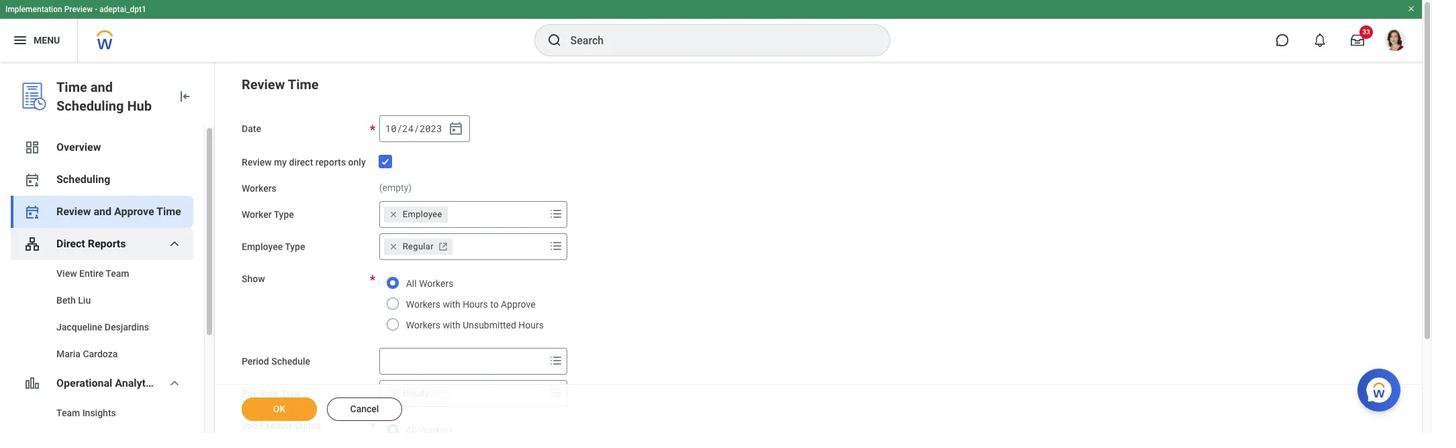 Task type: vqa. For each thing, say whether or not it's contained in the screenshot.
the rightmost the are
no



Task type: describe. For each thing, give the bounding box(es) containing it.
profile logan mcneil image
[[1385, 30, 1407, 54]]

overview
[[56, 141, 101, 154]]

ok button
[[242, 398, 317, 422]]

show
[[242, 274, 265, 284]]

close environment banner image
[[1408, 5, 1416, 13]]

review for review and approve time
[[56, 206, 91, 218]]

pay
[[242, 389, 257, 399]]

analytics
[[115, 378, 160, 390]]

cancel button
[[327, 398, 402, 422]]

regular
[[403, 241, 434, 252]]

Period Schedule field
[[380, 350, 545, 374]]

direct
[[56, 238, 85, 251]]

time and scheduling hub element
[[56, 78, 166, 116]]

worker type
[[242, 209, 294, 220]]

ext link image
[[437, 240, 450, 254]]

period schedule
[[242, 356, 310, 367]]

prompts image for worker type
[[548, 206, 564, 222]]

hourly
[[403, 389, 429, 399]]

employee element
[[403, 209, 442, 221]]

employee for employee type
[[242, 241, 283, 252]]

view entire team link
[[11, 261, 193, 288]]

view
[[56, 269, 77, 279]]

time and scheduling hub
[[56, 79, 152, 114]]

1 vertical spatial team
[[56, 408, 80, 419]]

direct reports
[[56, 238, 126, 251]]

Search Workday  search field
[[571, 26, 862, 55]]

chart image
[[24, 376, 40, 392]]

jacqueline
[[56, 322, 102, 333]]

review my direct reports only
[[242, 157, 366, 168]]

implementation
[[5, 5, 62, 14]]

workers with hours to approve
[[406, 299, 536, 310]]

rate
[[260, 389, 279, 399]]

job exempt status
[[242, 421, 321, 432]]

navigation pane region
[[0, 62, 215, 434]]

and for review
[[94, 206, 112, 218]]

desjardins
[[105, 322, 149, 333]]

scheduling inside time and scheduling hub
[[56, 98, 124, 114]]

x small image
[[387, 208, 400, 221]]

menu
[[34, 35, 60, 45]]

dashboard image
[[24, 140, 40, 156]]

approve inside the review and approve time link
[[114, 206, 154, 218]]

workers for workers
[[242, 183, 277, 194]]

33
[[1363, 28, 1371, 36]]

notifications large image
[[1314, 34, 1327, 47]]

workers with unsubmitted hours
[[406, 320, 544, 331]]

operational analytics
[[56, 378, 160, 390]]

all workers
[[406, 278, 454, 289]]

review and approve time
[[56, 206, 181, 218]]

date
[[242, 124, 261, 134]]

cancel
[[350, 404, 379, 415]]

to
[[491, 299, 499, 310]]

regular, press delete to clear value, ctrl + enter opens in new window. option
[[384, 239, 453, 255]]

transformation import image
[[177, 89, 193, 105]]

with for hours
[[443, 299, 461, 310]]

unsubmitted
[[463, 320, 516, 331]]

pay rate type
[[242, 389, 301, 399]]

33 button
[[1343, 26, 1374, 55]]

calendar user solid image
[[24, 172, 40, 188]]

(empty)
[[379, 183, 412, 193]]

schedule
[[272, 356, 310, 367]]

only
[[348, 157, 366, 168]]

review time
[[242, 77, 319, 93]]

direct
[[289, 157, 313, 168]]

with for unsubmitted
[[443, 320, 461, 331]]

10 / 24 / 2023
[[385, 122, 442, 135]]

beth liu
[[56, 296, 91, 306]]

prompts image for period schedule
[[548, 353, 564, 369]]

2 scheduling from the top
[[56, 173, 110, 186]]

review and approve time link
[[11, 196, 193, 228]]

workers for workers with hours to approve
[[406, 299, 441, 310]]

hub
[[127, 98, 152, 114]]

liu
[[78, 296, 91, 306]]

calendar image
[[448, 121, 464, 137]]

direct reports element
[[11, 261, 193, 368]]

and for time
[[91, 79, 113, 95]]

regular element
[[403, 241, 434, 253]]

scheduling link
[[11, 164, 193, 196]]

job
[[242, 421, 258, 432]]

beth
[[56, 296, 76, 306]]

calendar user solid image
[[24, 204, 40, 220]]



Task type: locate. For each thing, give the bounding box(es) containing it.
team inside direct reports element
[[106, 269, 129, 279]]

scheduling
[[56, 98, 124, 114], [56, 173, 110, 186]]

1 prompts image from the top
[[548, 238, 564, 254]]

1 vertical spatial with
[[443, 320, 461, 331]]

employee type
[[242, 241, 305, 252]]

chevron down small image
[[167, 376, 183, 392]]

chevron down small image
[[167, 236, 183, 253]]

2 prompts image from the top
[[548, 353, 564, 369]]

0 vertical spatial with
[[443, 299, 461, 310]]

date group
[[379, 116, 470, 142]]

type up ok
[[281, 389, 301, 399]]

my
[[274, 157, 287, 168]]

status
[[294, 421, 321, 432]]

0 vertical spatial type
[[274, 209, 294, 220]]

review up date
[[242, 77, 285, 93]]

/ right 24
[[414, 122, 420, 135]]

menu banner
[[0, 0, 1423, 62]]

and down scheduling link
[[94, 206, 112, 218]]

0 vertical spatial employee
[[403, 209, 442, 219]]

x small image for employee type
[[387, 240, 400, 254]]

1 vertical spatial approve
[[501, 299, 536, 310]]

team right entire at the left bottom of page
[[106, 269, 129, 279]]

1 horizontal spatial employee
[[403, 209, 442, 219]]

overview link
[[11, 132, 193, 164]]

employee right x small image
[[403, 209, 442, 219]]

0 horizontal spatial hours
[[463, 299, 488, 310]]

0 vertical spatial scheduling
[[56, 98, 124, 114]]

2 with from the top
[[443, 320, 461, 331]]

and inside time and scheduling hub
[[91, 79, 113, 95]]

2 x small image from the top
[[387, 387, 400, 401]]

review
[[242, 77, 285, 93], [242, 157, 272, 168], [56, 206, 91, 218]]

and
[[91, 79, 113, 95], [94, 206, 112, 218]]

1 horizontal spatial time
[[157, 206, 181, 218]]

1 x small image from the top
[[387, 240, 400, 254]]

insights
[[82, 408, 116, 419]]

0 vertical spatial prompts image
[[548, 206, 564, 222]]

prompts image
[[548, 238, 564, 254], [548, 353, 564, 369]]

0 vertical spatial and
[[91, 79, 113, 95]]

2023
[[420, 122, 442, 135]]

0 vertical spatial hours
[[463, 299, 488, 310]]

entire
[[79, 269, 104, 279]]

0 horizontal spatial employee
[[242, 241, 283, 252]]

hourly, press delete to clear value. option
[[384, 386, 453, 402]]

1 horizontal spatial /
[[414, 122, 420, 135]]

x small image left hourly element
[[387, 387, 400, 401]]

maria
[[56, 349, 81, 360]]

x small image for pay rate type
[[387, 387, 400, 401]]

inbox large image
[[1352, 34, 1365, 47]]

preview
[[64, 5, 93, 14]]

prompts image for employee type
[[548, 238, 564, 254]]

1 horizontal spatial hours
[[519, 320, 544, 331]]

1 / from the left
[[397, 122, 402, 135]]

justify image
[[12, 32, 28, 48]]

maria cardoza link
[[11, 341, 193, 368]]

implementation preview -   adeptai_dpt1
[[5, 5, 146, 14]]

1 vertical spatial employee
[[242, 241, 283, 252]]

approve up reports
[[114, 206, 154, 218]]

review inside "navigation pane" region
[[56, 206, 91, 218]]

0 vertical spatial review
[[242, 77, 285, 93]]

adeptai_dpt1
[[99, 5, 146, 14]]

team insights link
[[11, 400, 193, 427]]

2 vertical spatial type
[[281, 389, 301, 399]]

approve right to
[[501, 299, 536, 310]]

menu button
[[0, 19, 77, 62]]

1 vertical spatial x small image
[[387, 387, 400, 401]]

hours right unsubmitted
[[519, 320, 544, 331]]

team
[[106, 269, 129, 279], [56, 408, 80, 419]]

employee inside option
[[403, 209, 442, 219]]

reports
[[88, 238, 126, 251]]

team insights
[[56, 408, 116, 419]]

prompts image for pay rate type
[[548, 385, 564, 401]]

ok
[[273, 404, 286, 415]]

scheduling up the overview
[[56, 98, 124, 114]]

search image
[[546, 32, 563, 48]]

0 vertical spatial x small image
[[387, 240, 400, 254]]

1 vertical spatial review
[[242, 157, 272, 168]]

team left insights
[[56, 408, 80, 419]]

beth liu link
[[11, 288, 193, 314]]

0 horizontal spatial approve
[[114, 206, 154, 218]]

10
[[385, 122, 397, 135]]

1 prompts image from the top
[[548, 206, 564, 222]]

/
[[397, 122, 402, 135], [414, 122, 420, 135]]

type
[[274, 209, 294, 220], [285, 241, 305, 252], [281, 389, 301, 399]]

2 prompts image from the top
[[548, 385, 564, 401]]

1 vertical spatial scheduling
[[56, 173, 110, 186]]

24
[[403, 122, 414, 135]]

1 vertical spatial prompts image
[[548, 385, 564, 401]]

1 vertical spatial hours
[[519, 320, 544, 331]]

prompts image
[[548, 206, 564, 222], [548, 385, 564, 401]]

hours
[[463, 299, 488, 310], [519, 320, 544, 331]]

hours left to
[[463, 299, 488, 310]]

with
[[443, 299, 461, 310], [443, 320, 461, 331]]

jacqueline desjardins
[[56, 322, 149, 333]]

scheduling down the overview
[[56, 173, 110, 186]]

employee
[[403, 209, 442, 219], [242, 241, 283, 252]]

type down worker type
[[285, 241, 305, 252]]

0 vertical spatial team
[[106, 269, 129, 279]]

review for review my direct reports only
[[242, 157, 272, 168]]

view team image
[[24, 236, 40, 253]]

operational
[[56, 378, 112, 390]]

type right worker
[[274, 209, 294, 220]]

x small image inside hourly, press delete to clear value. option
[[387, 387, 400, 401]]

all
[[406, 278, 417, 289]]

employee for employee
[[403, 209, 442, 219]]

x small image
[[387, 240, 400, 254], [387, 387, 400, 401]]

type for worker type
[[274, 209, 294, 220]]

jacqueline desjardins link
[[11, 314, 193, 341]]

view entire team
[[56, 269, 129, 279]]

workers
[[242, 183, 277, 194], [419, 278, 454, 289], [406, 299, 441, 310], [406, 320, 441, 331]]

1 vertical spatial and
[[94, 206, 112, 218]]

with down all workers
[[443, 299, 461, 310]]

period
[[242, 356, 269, 367]]

-
[[95, 5, 97, 14]]

employee down worker
[[242, 241, 283, 252]]

0 horizontal spatial team
[[56, 408, 80, 419]]

review up direct at the bottom left
[[56, 206, 91, 218]]

with down workers with hours to approve
[[443, 320, 461, 331]]

employee, press delete to clear value. option
[[384, 207, 448, 223]]

related actions image
[[437, 389, 446, 399]]

time inside time and scheduling hub
[[56, 79, 87, 95]]

1 vertical spatial prompts image
[[548, 353, 564, 369]]

time
[[288, 77, 319, 93], [56, 79, 87, 95], [157, 206, 181, 218]]

approve
[[114, 206, 154, 218], [501, 299, 536, 310]]

exempt
[[260, 421, 292, 432]]

worker
[[242, 209, 272, 220]]

1 horizontal spatial approve
[[501, 299, 536, 310]]

x small image left regular element
[[387, 240, 400, 254]]

review left my
[[242, 157, 272, 168]]

workers for workers with unsubmitted hours
[[406, 320, 441, 331]]

hourly element
[[403, 388, 429, 400]]

2 vertical spatial review
[[56, 206, 91, 218]]

0 vertical spatial prompts image
[[548, 238, 564, 254]]

0 horizontal spatial /
[[397, 122, 402, 135]]

and up overview link at the top of the page
[[91, 79, 113, 95]]

reports
[[316, 157, 346, 168]]

cardoza
[[83, 349, 118, 360]]

operational analytics button
[[11, 368, 193, 400]]

0 vertical spatial approve
[[114, 206, 154, 218]]

1 vertical spatial type
[[285, 241, 305, 252]]

/ right 10
[[397, 122, 402, 135]]

2 horizontal spatial time
[[288, 77, 319, 93]]

1 with from the top
[[443, 299, 461, 310]]

1 scheduling from the top
[[56, 98, 124, 114]]

2 / from the left
[[414, 122, 420, 135]]

maria cardoza
[[56, 349, 118, 360]]

0 horizontal spatial time
[[56, 79, 87, 95]]

direct reports button
[[11, 228, 193, 261]]

1 horizontal spatial team
[[106, 269, 129, 279]]

type for employee type
[[285, 241, 305, 252]]

check small image
[[377, 154, 393, 170]]

review for review time
[[242, 77, 285, 93]]



